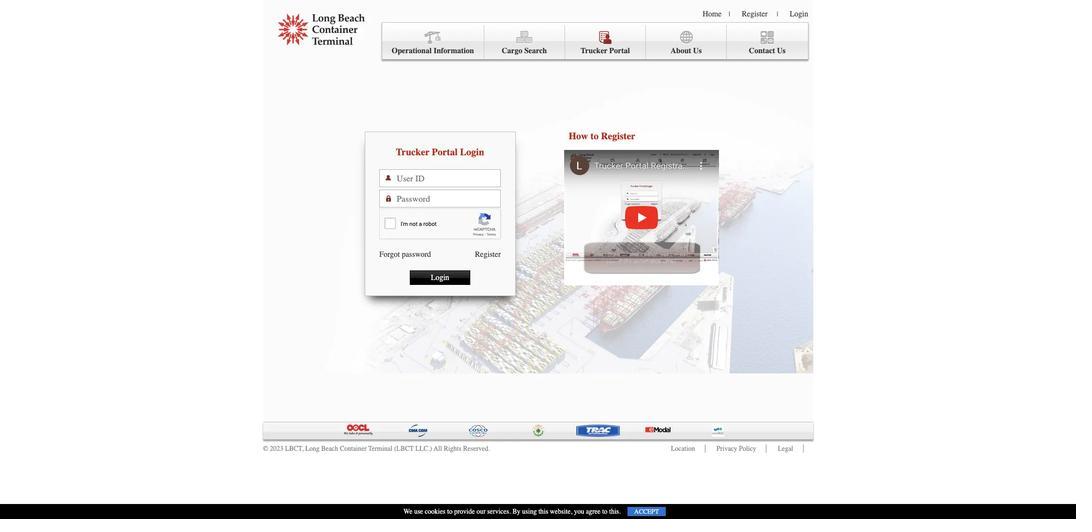 Task type: locate. For each thing, give the bounding box(es) containing it.
services.
[[487, 508, 511, 516]]

home link
[[703, 10, 722, 18]]

trucker portal link
[[565, 25, 646, 59]]

0 vertical spatial portal
[[609, 46, 630, 55]]

about us
[[671, 46, 702, 55]]

| right home
[[729, 10, 730, 18]]

cargo search link
[[484, 25, 565, 59]]

1 horizontal spatial trucker
[[581, 46, 607, 55]]

password
[[402, 250, 431, 259]]

0 horizontal spatial portal
[[432, 147, 458, 158]]

trucker portal
[[581, 46, 630, 55]]

to right the cookies
[[447, 508, 452, 516]]

0 horizontal spatial login
[[431, 273, 449, 282]]

0 horizontal spatial register
[[475, 250, 501, 259]]

us right contact
[[777, 46, 786, 55]]

2 horizontal spatial login
[[790, 10, 808, 18]]

0 horizontal spatial to
[[447, 508, 452, 516]]

1 horizontal spatial |
[[777, 10, 778, 18]]

0 vertical spatial register
[[742, 10, 768, 18]]

portal for trucker portal login
[[432, 147, 458, 158]]

this
[[538, 508, 548, 516]]

0 vertical spatial login
[[790, 10, 808, 18]]

login down password
[[431, 273, 449, 282]]

portal for trucker portal
[[609, 46, 630, 55]]

us
[[693, 46, 702, 55], [777, 46, 786, 55]]

1 horizontal spatial to
[[591, 131, 599, 142]]

to left 'this.'
[[602, 508, 608, 516]]

container
[[340, 445, 367, 453]]

1 vertical spatial register link
[[475, 250, 501, 259]]

use
[[414, 508, 423, 516]]

|
[[729, 10, 730, 18], [777, 10, 778, 18]]

register
[[742, 10, 768, 18], [601, 131, 635, 142], [475, 250, 501, 259]]

menu bar
[[382, 22, 808, 60]]

Password password field
[[397, 190, 500, 207]]

long
[[305, 445, 320, 453]]

portal
[[609, 46, 630, 55], [432, 147, 458, 158]]

0 vertical spatial trucker
[[581, 46, 607, 55]]

us for about us
[[693, 46, 702, 55]]

you
[[574, 508, 584, 516]]

register link
[[742, 10, 768, 18], [475, 250, 501, 259]]

we use cookies to provide our services. by using this website, you agree to this.
[[404, 508, 621, 516]]

information
[[434, 46, 474, 55]]

home
[[703, 10, 722, 18]]

login inside login button
[[431, 273, 449, 282]]

login button
[[410, 270, 470, 285]]

0 horizontal spatial register link
[[475, 250, 501, 259]]

trucker for trucker portal login
[[396, 147, 429, 158]]

agree
[[586, 508, 601, 516]]

we
[[404, 508, 412, 516]]

register for register link to the right
[[742, 10, 768, 18]]

0 horizontal spatial us
[[693, 46, 702, 55]]

login up user id text box
[[460, 147, 484, 158]]

search
[[524, 46, 547, 55]]

login
[[790, 10, 808, 18], [460, 147, 484, 158], [431, 273, 449, 282]]

1 vertical spatial login
[[460, 147, 484, 158]]

1 horizontal spatial register link
[[742, 10, 768, 18]]

1 horizontal spatial register
[[601, 131, 635, 142]]

1 horizontal spatial us
[[777, 46, 786, 55]]

to
[[591, 131, 599, 142], [447, 508, 452, 516], [602, 508, 608, 516]]

2 us from the left
[[777, 46, 786, 55]]

login up contact us link
[[790, 10, 808, 18]]

2 vertical spatial login
[[431, 273, 449, 282]]

2 horizontal spatial register
[[742, 10, 768, 18]]

1 vertical spatial trucker
[[396, 147, 429, 158]]

our
[[477, 508, 486, 516]]

trucker
[[581, 46, 607, 55], [396, 147, 429, 158]]

contact us
[[749, 46, 786, 55]]

0 horizontal spatial trucker
[[396, 147, 429, 158]]

1 horizontal spatial portal
[[609, 46, 630, 55]]

(lbct
[[394, 445, 414, 453]]

llc.)
[[415, 445, 432, 453]]

| left login link
[[777, 10, 778, 18]]

register for the left register link
[[475, 250, 501, 259]]

1 vertical spatial portal
[[432, 147, 458, 158]]

1 us from the left
[[693, 46, 702, 55]]

2 vertical spatial register
[[475, 250, 501, 259]]

privacy policy
[[717, 445, 756, 453]]

this.
[[609, 508, 621, 516]]

operational information link
[[382, 25, 484, 59]]

to right how
[[591, 131, 599, 142]]

contact
[[749, 46, 775, 55]]

rights
[[444, 445, 461, 453]]

us right about
[[693, 46, 702, 55]]

trucker for trucker portal
[[581, 46, 607, 55]]

0 vertical spatial register link
[[742, 10, 768, 18]]

2 | from the left
[[777, 10, 778, 18]]

0 horizontal spatial |
[[729, 10, 730, 18]]

legal link
[[778, 445, 793, 453]]



Task type: describe. For each thing, give the bounding box(es) containing it.
login for login button
[[431, 273, 449, 282]]

lbct,
[[285, 445, 304, 453]]

how to register
[[569, 131, 635, 142]]

cargo
[[502, 46, 522, 55]]

1 vertical spatial register
[[601, 131, 635, 142]]

User ID text field
[[397, 170, 500, 187]]

login link
[[790, 10, 808, 18]]

© 2023 lbct, long beach container terminal (lbct llc.) all rights reserved.
[[263, 445, 490, 453]]

forgot password link
[[379, 250, 431, 259]]

operational information
[[392, 46, 474, 55]]

terminal
[[368, 445, 393, 453]]

policy
[[739, 445, 756, 453]]

menu bar containing operational information
[[382, 22, 808, 60]]

operational
[[392, 46, 432, 55]]

accept
[[634, 508, 659, 515]]

privacy
[[717, 445, 737, 453]]

1 horizontal spatial login
[[460, 147, 484, 158]]

login for login link
[[790, 10, 808, 18]]

legal
[[778, 445, 793, 453]]

provide
[[454, 508, 475, 516]]

using
[[522, 508, 537, 516]]

reserved.
[[463, 445, 490, 453]]

forgot password
[[379, 250, 431, 259]]

forgot
[[379, 250, 400, 259]]

beach
[[321, 445, 338, 453]]

trucker portal login
[[396, 147, 484, 158]]

location link
[[671, 445, 695, 453]]

location
[[671, 445, 695, 453]]

how
[[569, 131, 588, 142]]

cookies
[[425, 508, 446, 516]]

all
[[434, 445, 442, 453]]

by
[[512, 508, 520, 516]]

privacy policy link
[[717, 445, 756, 453]]

2 horizontal spatial to
[[602, 508, 608, 516]]

accept button
[[627, 507, 666, 516]]

©
[[263, 445, 268, 453]]

1 | from the left
[[729, 10, 730, 18]]

cargo search
[[502, 46, 547, 55]]

contact us link
[[727, 25, 808, 59]]

about us link
[[646, 25, 727, 59]]

about
[[671, 46, 691, 55]]

website,
[[550, 508, 572, 516]]

2023
[[270, 445, 283, 453]]

us for contact us
[[777, 46, 786, 55]]



Task type: vqa. For each thing, say whether or not it's contained in the screenshot.
E
no



